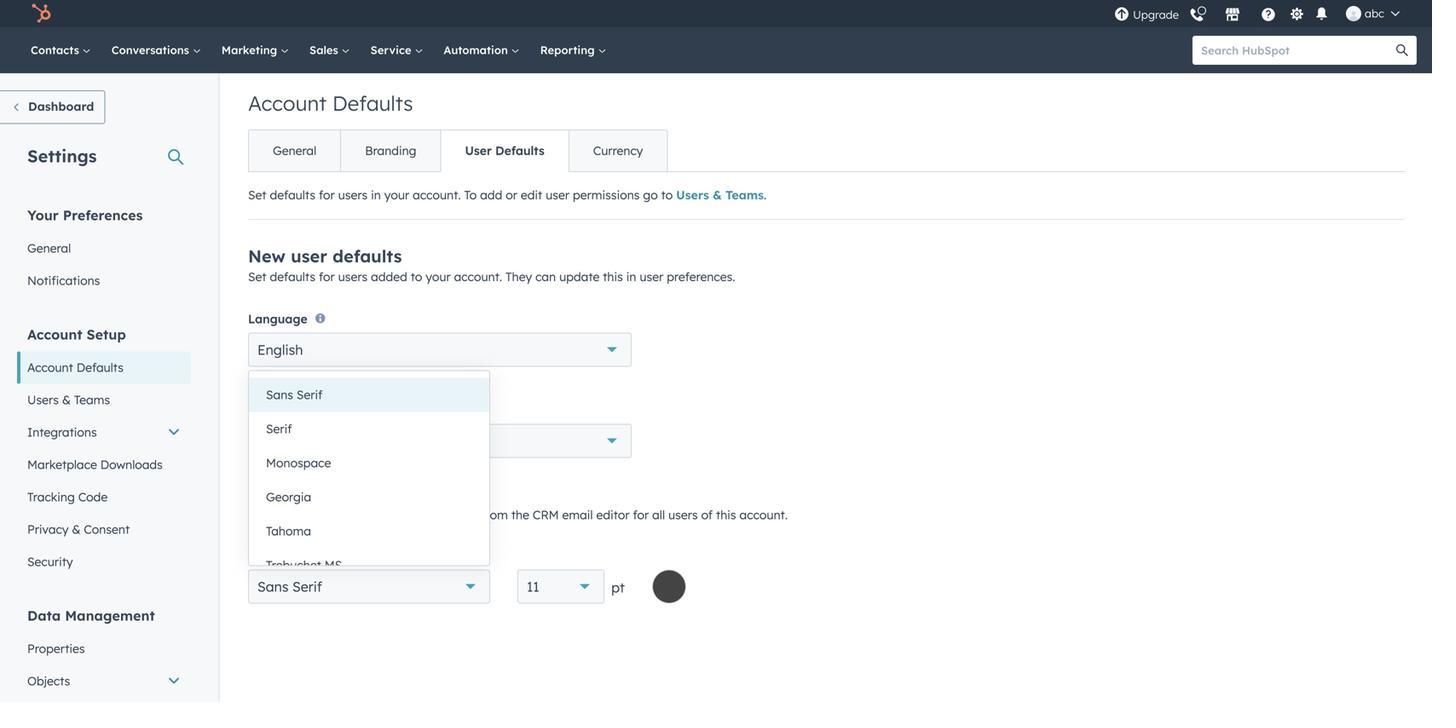 Task type: vqa. For each thing, say whether or not it's contained in the screenshot.
the Security link
yes



Task type: describe. For each thing, give the bounding box(es) containing it.
account setup
[[27, 326, 126, 343]]

preferences.
[[667, 269, 735, 284]]

trebuchet ms button
[[249, 549, 489, 583]]

serif inside button
[[266, 422, 292, 436]]

your preferences element
[[17, 206, 191, 297]]

united states button
[[248, 424, 632, 458]]

set inside new user defaults set defaults for users added to your account. they can update this in user preferences.
[[248, 269, 266, 284]]

hubspot link
[[20, 3, 64, 24]]

search image
[[1396, 44, 1408, 56]]

marketplaces button
[[1215, 0, 1251, 27]]

for inside new user defaults set defaults for users added to your account. they can update this in user preferences.
[[319, 269, 335, 284]]

add
[[480, 188, 502, 202]]

edit
[[521, 188, 542, 202]]

help button
[[1254, 4, 1283, 23]]

0 horizontal spatial your
[[384, 188, 409, 202]]

consent
[[84, 522, 130, 537]]

this
[[248, 508, 270, 523]]

currency
[[593, 143, 643, 158]]

contacts
[[31, 43, 82, 57]]

branding link
[[340, 130, 440, 171]]

account. inside email this default will apply to outgoing emails from the crm email editor for all users of this account.
[[740, 508, 788, 523]]

this inside email this default will apply to outgoing emails from the crm email editor for all users of this account.
[[716, 508, 736, 523]]

english
[[257, 341, 303, 358]]

notifications link
[[17, 265, 191, 297]]

dashboard
[[28, 99, 94, 114]]

notifications button
[[1311, 5, 1332, 23]]

0 horizontal spatial users & teams link
[[17, 384, 191, 416]]

0 vertical spatial account.
[[413, 188, 461, 202]]

data management
[[27, 607, 155, 624]]

hubspot image
[[31, 3, 51, 24]]

settings link
[[1286, 5, 1308, 23]]

serif inside button
[[297, 387, 323, 402]]

date
[[248, 388, 276, 403]]

united
[[257, 433, 300, 450]]

general for account
[[273, 143, 316, 158]]

your preferences
[[27, 207, 143, 224]]

default
[[274, 508, 313, 523]]

user defaults
[[465, 143, 545, 158]]

this inside new user defaults set defaults for users added to your account. they can update this in user preferences.
[[603, 269, 623, 284]]

service link
[[360, 27, 433, 73]]

to
[[464, 188, 477, 202]]

& for teams
[[62, 393, 71, 407]]

font
[[248, 549, 275, 564]]

sans inside button
[[266, 387, 293, 402]]

12/13/2023
[[290, 407, 346, 420]]

states
[[304, 433, 345, 450]]

currency link
[[568, 130, 667, 171]]

.
[[764, 188, 767, 202]]

account defaults inside account defaults 'link'
[[27, 360, 124, 375]]

email
[[562, 508, 593, 523]]

new
[[248, 246, 286, 267]]

set defaults for users in your account. to add or edit user permissions go to users & teams .
[[248, 188, 767, 202]]

of
[[701, 508, 713, 523]]

monospace
[[266, 456, 331, 471]]

0 horizontal spatial in
[[371, 188, 381, 202]]

1 horizontal spatial users & teams link
[[676, 188, 764, 202]]

they
[[506, 269, 532, 284]]

navigation containing general
[[248, 130, 668, 172]]

privacy & consent link
[[17, 514, 191, 546]]

calling icon button
[[1182, 1, 1211, 26]]

the
[[511, 508, 529, 523]]

2 vertical spatial defaults
[[270, 269, 315, 284]]

automation
[[444, 43, 511, 57]]

sans serif button
[[248, 570, 490, 604]]

0 vertical spatial to
[[661, 188, 673, 202]]

number
[[306, 388, 351, 403]]

ms
[[325, 558, 342, 573]]

account for users & teams
[[27, 326, 82, 343]]

crm
[[533, 508, 559, 523]]

contacts link
[[20, 27, 101, 73]]

serif button
[[249, 412, 489, 446]]

privacy
[[27, 522, 69, 537]]

emails
[[441, 508, 478, 523]]

trebuchet ms
[[266, 558, 342, 573]]

calling icon image
[[1189, 8, 1205, 23]]

help image
[[1261, 8, 1276, 23]]

1,234.56
[[372, 407, 412, 420]]

marketplace downloads link
[[17, 449, 191, 481]]

conversations
[[111, 43, 192, 57]]

1 set from the top
[[248, 188, 266, 202]]

branding
[[365, 143, 416, 158]]

properties link
[[17, 633, 191, 665]]

will
[[317, 508, 334, 523]]

data
[[27, 607, 61, 624]]

0 vertical spatial and
[[280, 388, 302, 403]]

users inside email this default will apply to outgoing emails from the crm email editor for all users of this account.
[[668, 508, 698, 523]]

tracking
[[27, 490, 75, 505]]

objects
[[27, 674, 70, 689]]

reporting link
[[530, 27, 617, 73]]

language
[[248, 311, 308, 326]]

pt
[[611, 579, 625, 596]]

outgoing
[[387, 508, 438, 523]]

your inside new user defaults set defaults for users added to your account. they can update this in user preferences.
[[426, 269, 451, 284]]

upgrade image
[[1114, 7, 1130, 23]]

date and number format format: 12/13/2023 and 1,234.56
[[248, 388, 412, 420]]

security
[[27, 555, 73, 569]]

marketplace
[[27, 457, 97, 472]]

search button
[[1388, 36, 1417, 65]]

in inside new user defaults set defaults for users added to your account. they can update this in user preferences.
[[626, 269, 636, 284]]

apply
[[338, 508, 369, 523]]

automation link
[[433, 27, 530, 73]]

menu containing abc
[[1113, 0, 1412, 27]]

for inside email this default will apply to outgoing emails from the crm email editor for all users of this account.
[[633, 508, 649, 523]]

account defaults link
[[17, 352, 191, 384]]

settings image
[[1289, 7, 1305, 23]]

tracking code
[[27, 490, 108, 505]]



Task type: locate. For each thing, give the bounding box(es) containing it.
users right the go
[[676, 188, 709, 202]]

0 vertical spatial sans
[[266, 387, 293, 402]]

&
[[713, 188, 722, 202], [62, 393, 71, 407], [72, 522, 80, 537]]

sans serif up 12/13/2023
[[266, 387, 323, 402]]

1 vertical spatial general
[[27, 241, 71, 256]]

defaults up new
[[270, 188, 315, 202]]

1 horizontal spatial users
[[676, 188, 709, 202]]

1 horizontal spatial user
[[546, 188, 570, 202]]

account
[[248, 90, 327, 116], [27, 326, 82, 343], [27, 360, 73, 375]]

your down "branding" link
[[384, 188, 409, 202]]

2 horizontal spatial &
[[713, 188, 722, 202]]

and
[[280, 388, 302, 403], [349, 407, 369, 420]]

sans up format:
[[266, 387, 293, 402]]

0 vertical spatial account
[[248, 90, 327, 116]]

to inside email this default will apply to outgoing emails from the crm email editor for all users of this account.
[[372, 508, 384, 523]]

2 vertical spatial defaults
[[76, 360, 124, 375]]

downloads
[[100, 457, 163, 472]]

1 vertical spatial general link
[[17, 232, 191, 265]]

in down "branding" link
[[371, 188, 381, 202]]

users & teams link right the go
[[676, 188, 764, 202]]

1 vertical spatial users & teams link
[[17, 384, 191, 416]]

this right update
[[603, 269, 623, 284]]

gary orlando image
[[1346, 6, 1361, 21]]

0 vertical spatial account defaults
[[248, 90, 413, 116]]

your right added
[[426, 269, 451, 284]]

users up integrations on the left bottom of page
[[27, 393, 59, 407]]

conversations link
[[101, 27, 211, 73]]

1 vertical spatial sans serif
[[257, 579, 322, 596]]

general link for preferences
[[17, 232, 191, 265]]

users
[[676, 188, 709, 202], [27, 393, 59, 407]]

marketing
[[221, 43, 280, 57]]

1 vertical spatial this
[[716, 508, 736, 523]]

general link for defaults
[[249, 130, 340, 171]]

account. left to
[[413, 188, 461, 202]]

1 horizontal spatial this
[[716, 508, 736, 523]]

user right new
[[291, 246, 327, 267]]

0 horizontal spatial defaults
[[76, 360, 124, 375]]

2 vertical spatial account
[[27, 360, 73, 375]]

sans serif down trebuchet
[[257, 579, 322, 596]]

serif up 12/13/2023
[[297, 387, 323, 402]]

your
[[27, 207, 59, 224]]

sans
[[266, 387, 293, 402], [257, 579, 289, 596]]

this right of
[[716, 508, 736, 523]]

0 vertical spatial sans serif
[[266, 387, 323, 402]]

& right privacy
[[72, 522, 80, 537]]

1 horizontal spatial and
[[349, 407, 369, 420]]

user
[[546, 188, 570, 202], [291, 246, 327, 267], [640, 269, 663, 284]]

1 vertical spatial account
[[27, 326, 82, 343]]

defaults down the setup
[[76, 360, 124, 375]]

sans serif
[[266, 387, 323, 402], [257, 579, 322, 596]]

sans serif inside popup button
[[257, 579, 322, 596]]

0 vertical spatial general
[[273, 143, 316, 158]]

1 horizontal spatial &
[[72, 522, 80, 537]]

1 horizontal spatial teams
[[726, 188, 764, 202]]

go
[[643, 188, 658, 202]]

1 vertical spatial teams
[[74, 393, 110, 407]]

1 vertical spatial sans
[[257, 579, 289, 596]]

user right edit
[[546, 188, 570, 202]]

list box
[[249, 371, 489, 583]]

account defaults
[[248, 90, 413, 116], [27, 360, 124, 375]]

0 vertical spatial defaults
[[270, 188, 315, 202]]

sans serif inside button
[[266, 387, 323, 402]]

sans serif button
[[249, 378, 489, 412]]

set down new
[[248, 269, 266, 284]]

serif down format:
[[266, 422, 292, 436]]

users down "branding" link
[[338, 188, 368, 202]]

0 horizontal spatial general link
[[17, 232, 191, 265]]

0 vertical spatial teams
[[726, 188, 764, 202]]

user defaults link
[[440, 130, 568, 171]]

0 vertical spatial set
[[248, 188, 266, 202]]

sans down trebuchet
[[257, 579, 289, 596]]

sans inside popup button
[[257, 579, 289, 596]]

user
[[465, 143, 492, 158]]

trebuchet
[[266, 558, 321, 573]]

tracking code link
[[17, 481, 191, 514]]

1 vertical spatial account defaults
[[27, 360, 124, 375]]

defaults down new
[[270, 269, 315, 284]]

1 horizontal spatial to
[[411, 269, 422, 284]]

setup
[[87, 326, 126, 343]]

objects button
[[17, 665, 191, 698]]

menu
[[1113, 0, 1412, 27]]

2 vertical spatial users
[[668, 508, 698, 523]]

11
[[527, 579, 539, 596]]

account defaults down sales link
[[248, 90, 413, 116]]

account. left they in the left of the page
[[454, 269, 502, 284]]

account. inside new user defaults set defaults for users added to your account. they can update this in user preferences.
[[454, 269, 502, 284]]

1 vertical spatial and
[[349, 407, 369, 420]]

reporting
[[540, 43, 598, 57]]

0 horizontal spatial and
[[280, 388, 302, 403]]

marketplaces image
[[1225, 8, 1240, 23]]

11 button
[[517, 570, 604, 604]]

1 horizontal spatial your
[[426, 269, 451, 284]]

users & teams
[[27, 393, 110, 407]]

0 horizontal spatial teams
[[74, 393, 110, 407]]

from
[[481, 508, 508, 523]]

1 horizontal spatial general
[[273, 143, 316, 158]]

format
[[355, 388, 395, 403]]

in
[[371, 188, 381, 202], [626, 269, 636, 284]]

0 horizontal spatial this
[[603, 269, 623, 284]]

marketplace downloads
[[27, 457, 163, 472]]

in right update
[[626, 269, 636, 284]]

defaults inside 'link'
[[76, 360, 124, 375]]

& left . in the right top of the page
[[713, 188, 722, 202]]

general for your
[[27, 241, 71, 256]]

defaults right user
[[495, 143, 545, 158]]

users
[[338, 188, 368, 202], [338, 269, 368, 284], [668, 508, 698, 523]]

0 horizontal spatial general
[[27, 241, 71, 256]]

& for consent
[[72, 522, 80, 537]]

tahoma button
[[249, 514, 489, 549]]

general inside your preferences element
[[27, 241, 71, 256]]

service
[[371, 43, 415, 57]]

0 vertical spatial users
[[676, 188, 709, 202]]

privacy & consent
[[27, 522, 130, 537]]

1 vertical spatial your
[[426, 269, 451, 284]]

0 vertical spatial this
[[603, 269, 623, 284]]

abc
[[1365, 6, 1384, 20]]

defaults up branding
[[332, 90, 413, 116]]

2 vertical spatial &
[[72, 522, 80, 537]]

general inside navigation
[[273, 143, 316, 158]]

management
[[65, 607, 155, 624]]

set up new
[[248, 188, 266, 202]]

defaults
[[332, 90, 413, 116], [495, 143, 545, 158], [76, 360, 124, 375]]

settings
[[27, 145, 97, 167]]

can
[[535, 269, 556, 284]]

to right added
[[411, 269, 422, 284]]

users & teams link up integrations on the left bottom of page
[[17, 384, 191, 416]]

new user defaults set defaults for users added to your account. they can update this in user preferences.
[[248, 246, 735, 284]]

1 horizontal spatial general link
[[249, 130, 340, 171]]

Search HubSpot search field
[[1193, 36, 1401, 65]]

editor
[[596, 508, 630, 523]]

integrations
[[27, 425, 97, 440]]

0 horizontal spatial user
[[291, 246, 327, 267]]

2 horizontal spatial to
[[661, 188, 673, 202]]

defaults
[[270, 188, 315, 202], [333, 246, 402, 267], [270, 269, 315, 284]]

1 vertical spatial users
[[338, 269, 368, 284]]

1 vertical spatial user
[[291, 246, 327, 267]]

defaults inside navigation
[[495, 143, 545, 158]]

to inside new user defaults set defaults for users added to your account. they can update this in user preferences.
[[411, 269, 422, 284]]

added
[[371, 269, 407, 284]]

2 vertical spatial to
[[372, 508, 384, 523]]

account up users & teams
[[27, 360, 73, 375]]

general
[[273, 143, 316, 158], [27, 241, 71, 256]]

1 horizontal spatial defaults
[[332, 90, 413, 116]]

1 vertical spatial defaults
[[333, 246, 402, 267]]

2 vertical spatial for
[[633, 508, 649, 523]]

1 vertical spatial &
[[62, 393, 71, 407]]

1 vertical spatial for
[[319, 269, 335, 284]]

list box containing sans serif
[[249, 371, 489, 583]]

preferences
[[63, 207, 143, 224]]

0 vertical spatial &
[[713, 188, 722, 202]]

defaults for user defaults link at left top
[[495, 143, 545, 158]]

0 vertical spatial for
[[319, 188, 335, 202]]

1 horizontal spatial in
[[626, 269, 636, 284]]

user left preferences.
[[640, 269, 663, 284]]

& up integrations on the left bottom of page
[[62, 393, 71, 407]]

format:
[[248, 407, 287, 420]]

data management element
[[17, 607, 191, 702]]

1 vertical spatial account.
[[454, 269, 502, 284]]

0 horizontal spatial users
[[27, 393, 59, 407]]

& inside privacy & consent link
[[72, 522, 80, 537]]

to right the go
[[661, 188, 673, 202]]

2 vertical spatial serif
[[292, 579, 322, 596]]

serif down trebuchet ms
[[292, 579, 322, 596]]

marketing link
[[211, 27, 299, 73]]

to right apply
[[372, 508, 384, 523]]

sales
[[309, 43, 342, 57]]

account inside 'link'
[[27, 360, 73, 375]]

notifications image
[[1314, 7, 1329, 23]]

users left of
[[668, 508, 698, 523]]

integrations button
[[17, 416, 191, 449]]

defaults up added
[[333, 246, 402, 267]]

1 vertical spatial users
[[27, 393, 59, 407]]

and down format
[[349, 407, 369, 420]]

users inside new user defaults set defaults for users added to your account. they can update this in user preferences.
[[338, 269, 368, 284]]

security link
[[17, 546, 191, 578]]

2 horizontal spatial user
[[640, 269, 663, 284]]

account setup element
[[17, 325, 191, 578]]

serif
[[297, 387, 323, 402], [266, 422, 292, 436], [292, 579, 322, 596]]

1 vertical spatial serif
[[266, 422, 292, 436]]

and right 'date'
[[280, 388, 302, 403]]

english button
[[248, 333, 632, 367]]

0 vertical spatial users & teams link
[[676, 188, 764, 202]]

teams inside account setup element
[[74, 393, 110, 407]]

0 vertical spatial users
[[338, 188, 368, 202]]

0 horizontal spatial account defaults
[[27, 360, 124, 375]]

general link
[[249, 130, 340, 171], [17, 232, 191, 265]]

1 vertical spatial in
[[626, 269, 636, 284]]

tahoma
[[266, 524, 311, 539]]

0 vertical spatial your
[[384, 188, 409, 202]]

united states
[[257, 433, 345, 450]]

1 vertical spatial set
[[248, 269, 266, 284]]

or
[[506, 188, 517, 202]]

2 vertical spatial user
[[640, 269, 663, 284]]

your
[[384, 188, 409, 202], [426, 269, 451, 284]]

navigation
[[248, 130, 668, 172]]

0 vertical spatial defaults
[[332, 90, 413, 116]]

code
[[78, 490, 108, 505]]

1 vertical spatial defaults
[[495, 143, 545, 158]]

users inside account setup element
[[27, 393, 59, 407]]

serif inside popup button
[[292, 579, 322, 596]]

account. right of
[[740, 508, 788, 523]]

sales link
[[299, 27, 360, 73]]

0 vertical spatial in
[[371, 188, 381, 202]]

defaults for account defaults 'link'
[[76, 360, 124, 375]]

users left added
[[338, 269, 368, 284]]

email this default will apply to outgoing emails from the crm email editor for all users of this account.
[[248, 484, 788, 523]]

account for branding
[[248, 90, 327, 116]]

account left the setup
[[27, 326, 82, 343]]

2 horizontal spatial defaults
[[495, 143, 545, 158]]

account down marketing link
[[248, 90, 327, 116]]

account defaults down account setup on the left
[[27, 360, 124, 375]]

to
[[661, 188, 673, 202], [411, 269, 422, 284], [372, 508, 384, 523]]

& inside users & teams link
[[62, 393, 71, 407]]

notifications
[[27, 273, 100, 288]]

1 horizontal spatial account defaults
[[248, 90, 413, 116]]

0 horizontal spatial to
[[372, 508, 384, 523]]

0 vertical spatial general link
[[249, 130, 340, 171]]

0 vertical spatial serif
[[297, 387, 323, 402]]

update
[[559, 269, 600, 284]]

1 vertical spatial to
[[411, 269, 422, 284]]

2 vertical spatial account.
[[740, 508, 788, 523]]

0 horizontal spatial &
[[62, 393, 71, 407]]

0 vertical spatial user
[[546, 188, 570, 202]]

georgia button
[[249, 480, 489, 514]]

2 set from the top
[[248, 269, 266, 284]]



